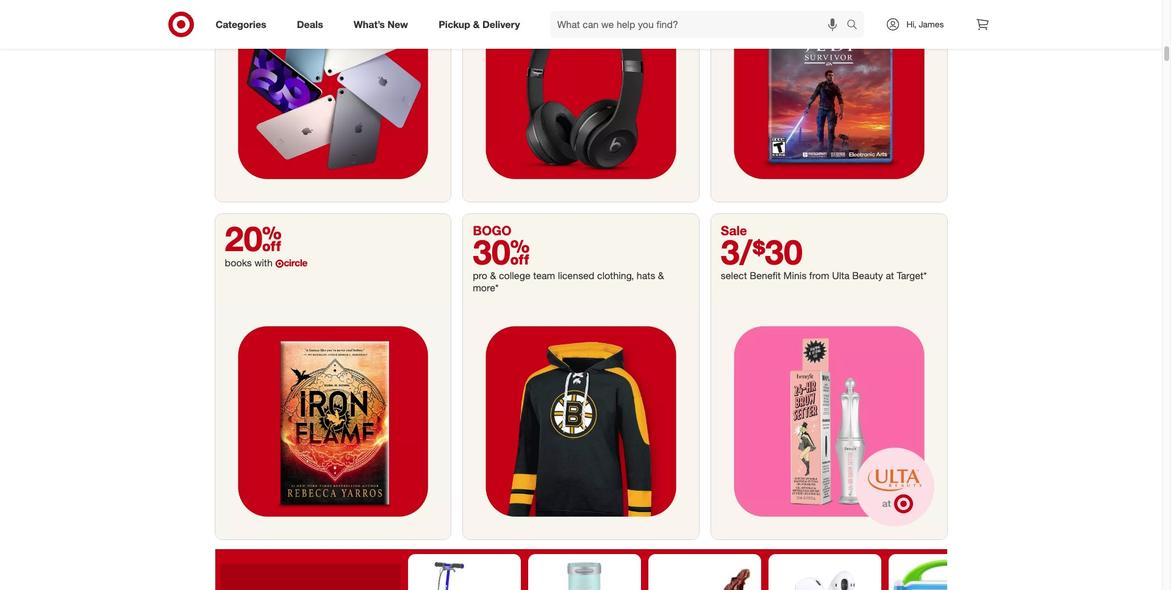 Task type: vqa. For each thing, say whether or not it's contained in the screenshot.
the What's New on the top left
yes



Task type: describe. For each thing, give the bounding box(es) containing it.
30
[[473, 231, 530, 273]]

new
[[388, 18, 408, 30]]

3/
[[721, 231, 752, 273]]

with
[[255, 257, 273, 269]]

benefit
[[750, 270, 781, 282]]

pickup
[[439, 18, 470, 30]]

categories link
[[205, 11, 282, 38]]

at
[[886, 270, 894, 282]]

20
[[225, 218, 282, 259]]

delivery
[[482, 18, 520, 30]]

hi, james
[[907, 19, 944, 29]]

search button
[[841, 11, 871, 40]]

from
[[809, 270, 829, 282]]

pro & college team licensed clothing, hats & more*
[[473, 270, 664, 294]]

3/ $30
[[721, 231, 803, 273]]

ulta
[[832, 270, 850, 282]]

more*
[[473, 282, 499, 294]]

$30
[[752, 231, 803, 273]]

& for pickup
[[473, 18, 480, 30]]

circle
[[284, 257, 307, 269]]

select benefit minis from ulta beauty at target*
[[721, 270, 927, 282]]

pickup & delivery
[[439, 18, 520, 30]]

What can we help you find? suggestions appear below search field
[[550, 11, 850, 38]]

bogo
[[473, 223, 512, 239]]

beauty
[[852, 270, 883, 282]]

hi,
[[907, 19, 917, 29]]

what's
[[354, 18, 385, 30]]

deals link
[[287, 11, 338, 38]]

clothing,
[[597, 270, 634, 282]]



Task type: locate. For each thing, give the bounding box(es) containing it.
1 horizontal spatial &
[[490, 270, 496, 282]]

sale
[[721, 223, 747, 239]]

pickup & delivery link
[[428, 11, 535, 38]]

what's new
[[354, 18, 408, 30]]

categories
[[216, 18, 266, 30]]

carousel region
[[215, 550, 947, 591]]

& right pro
[[490, 270, 496, 282]]

0 horizontal spatial &
[[473, 18, 480, 30]]

search
[[841, 19, 871, 31]]

target*
[[897, 270, 927, 282]]

james
[[919, 19, 944, 29]]

minis
[[784, 270, 807, 282]]

&
[[473, 18, 480, 30], [490, 270, 496, 282], [658, 270, 664, 282]]

books with
[[225, 257, 275, 269]]

deals
[[297, 18, 323, 30]]

select
[[721, 270, 747, 282]]

pro
[[473, 270, 487, 282]]

college
[[499, 270, 531, 282]]

2 horizontal spatial &
[[658, 270, 664, 282]]

ulta beauty at target image
[[711, 304, 947, 540]]

licensed
[[558, 270, 595, 282]]

& right hats
[[658, 270, 664, 282]]

team
[[533, 270, 555, 282]]

& for pro
[[490, 270, 496, 282]]

books
[[225, 257, 252, 269]]

what's new link
[[343, 11, 423, 38]]

& right pickup at the top left of page
[[473, 18, 480, 30]]

hats
[[637, 270, 655, 282]]



